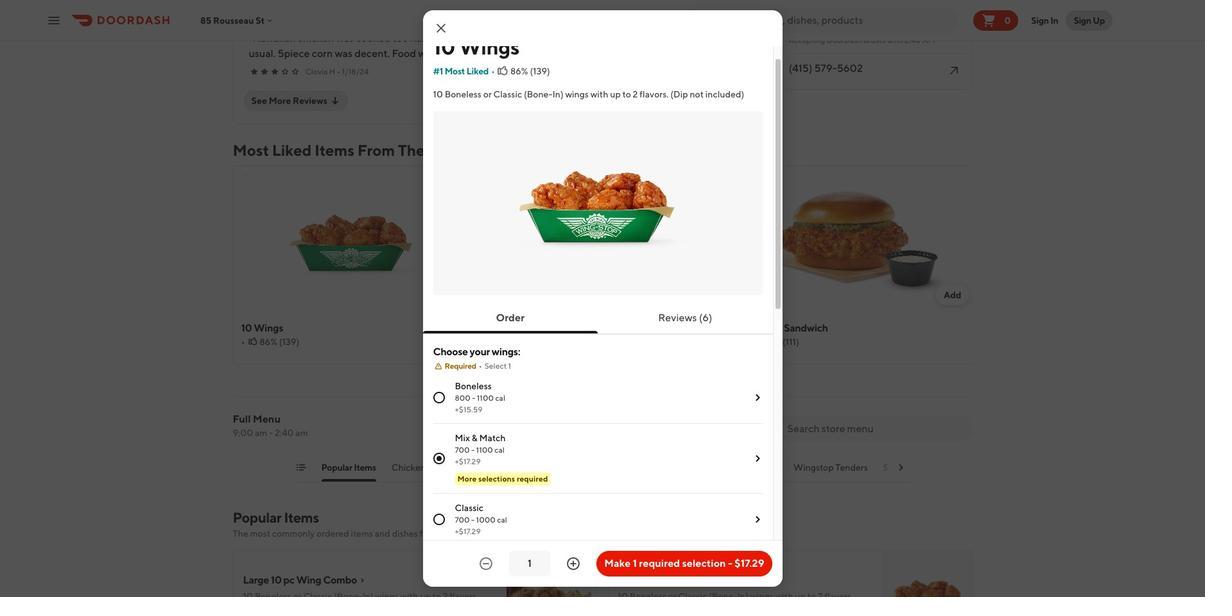 Task type: vqa. For each thing, say whether or not it's contained in the screenshot.
AM- for 12:50
no



Task type: describe. For each thing, give the bounding box(es) containing it.
$0
[[540, 538, 553, 550]]

full menu 9:00 am - 2:40 am
[[233, 414, 308, 439]]

order
[[669, 538, 694, 550]]

popular items
[[321, 463, 376, 473]]

85%
[[763, 337, 781, 347]]

enjoy $0 delivery fee on your first order
[[512, 538, 694, 550]]

and
[[375, 529, 390, 539]]

close 10 wings image
[[433, 21, 449, 36]]

wingstop tenders button
[[794, 462, 868, 482]]

3 add from the left
[[944, 290, 962, 301]]

1/18/24
[[342, 67, 369, 76]]

add button for chicken sandwich combo
[[685, 285, 718, 306]]

open
[[789, 21, 816, 33]]

your inside group
[[470, 346, 490, 359]]

sides button
[[884, 462, 906, 482]]

wings by the piece
[[697, 463, 778, 473]]

specials
[[483, 463, 516, 473]]

(bone-
[[524, 89, 553, 100]]

86% (139) inside "10 wings" dialog
[[511, 66, 550, 76]]

sign for sign in
[[1032, 15, 1049, 25]]

combos
[[556, 463, 590, 473]]

1 am from the left
[[255, 428, 267, 439]]

"
[[249, 32, 253, 44]]

none radio inside choose your wings: group
[[433, 515, 445, 526]]

make 1 required selection - $17.29 button
[[597, 552, 772, 577]]

popular items the most commonly ordered items and dishes from this store
[[233, 510, 478, 539]]

included)
[[706, 89, 744, 100]]

to
[[623, 89, 631, 100]]

reviews (6)
[[658, 312, 712, 324]]

in
[[1051, 15, 1059, 25]]

popular for popular items
[[321, 463, 352, 473]]

more inside choose your wings: group
[[458, 475, 477, 484]]

piece
[[755, 463, 778, 473]]

st
[[256, 15, 265, 25]]

items for popular items
[[354, 463, 376, 473]]

increase quantity by 1 image
[[566, 557, 581, 572]]

#1 most liked
[[433, 66, 489, 76]]

boneless inside boneless 800 - 1100 cal +$15.59
[[455, 382, 492, 392]]

- for full menu 9:00 am - 2:40 am
[[269, 428, 273, 439]]

large 10 pc wing combo
[[243, 575, 357, 587]]

add for chicken sandwich combo
[[692, 290, 710, 301]]

large
[[243, 575, 269, 587]]

the for items
[[233, 529, 248, 539]]

chicken for chicken sandwich combo
[[493, 322, 531, 335]]

1000
[[476, 516, 496, 526]]

the inside heading
[[398, 141, 425, 159]]

Item Search search field
[[788, 423, 962, 437]]

700 inside the classic 700 - 1000 cal +$17.29
[[455, 516, 470, 526]]

large 10 pc wing combo image
[[506, 551, 598, 598]]

1 vertical spatial 86% (139)
[[260, 337, 299, 347]]

more selections required
[[458, 475, 548, 484]]

see more reviews button
[[244, 91, 348, 111]]

2
[[633, 89, 638, 100]]

call restaurant image
[[946, 63, 962, 78]]

sandwich for 85%
[[784, 322, 828, 335]]

0 button
[[974, 10, 1019, 31]]

order
[[496, 312, 525, 324]]

(111)
[[783, 337, 799, 347]]

choose your wings: group
[[433, 346, 763, 547]]

wings inside the wings by the piece button
[[697, 463, 724, 473]]

clovia
[[305, 67, 328, 76]]

sign for sign up
[[1074, 15, 1092, 25]]

on
[[612, 538, 624, 550]]

wings inside "10 wings" dialog
[[459, 35, 520, 59]]

see
[[251, 96, 267, 106]]

until
[[888, 35, 903, 45]]

fee
[[595, 538, 610, 550]]

wing inside button
[[532, 463, 554, 473]]

1 inside choose your wings: group
[[508, 362, 511, 371]]

reviews inside button
[[658, 312, 697, 324]]

85 rousseau st
[[200, 15, 265, 25]]

most liked items from the menu
[[233, 141, 469, 159]]

clovia h • 1/18/24
[[305, 67, 369, 76]]

classic inside the classic 700 - 1000 cal +$17.29
[[455, 504, 484, 514]]

sign up link
[[1066, 10, 1113, 31]]

5602
[[837, 62, 863, 74]]

most liked items from the menu heading
[[233, 140, 469, 161]]

chicken sandwich
[[392, 463, 467, 473]]

+$17.29 inside the classic 700 - 1000 cal +$17.29
[[455, 527, 481, 537]]

open menu image
[[46, 13, 62, 28]]

h
[[330, 67, 335, 76]]

wingstop
[[794, 463, 834, 473]]

selection
[[682, 558, 726, 570]]

- inside the classic 700 - 1000 cal +$17.29
[[471, 516, 475, 526]]

menu inside "full menu 9:00 am - 2:40 am"
[[253, 414, 281, 426]]

chicken for chicken sandwich 85% (111)
[[745, 322, 782, 335]]

0 vertical spatial boneless
[[445, 89, 482, 100]]

3 add button from the left
[[936, 285, 969, 306]]

85
[[200, 15, 211, 25]]

(dip
[[671, 89, 688, 100]]

chicken sandwich combo button
[[485, 166, 723, 364]]

make 1 required selection - $17.29
[[604, 558, 765, 570]]

chicken sandwich button
[[392, 462, 467, 482]]

700 inside mix & match 700 - 1100 cal +$17.29
[[455, 446, 470, 456]]

up
[[1093, 15, 1105, 25]]

(6)
[[699, 312, 712, 324]]

10 wings for #1 most liked
[[433, 35, 520, 59]]

+$15.59
[[455, 405, 483, 415]]

2 am from the left
[[296, 428, 308, 439]]

2:40 for accepting
[[905, 35, 921, 45]]

sign in link
[[1024, 7, 1066, 33]]

up
[[610, 89, 621, 100]]

- for mix & match 700 - 1100 cal +$17.29
[[471, 446, 475, 456]]

579-
[[815, 62, 837, 74]]

open accepting doordash orders until 2:40 am
[[789, 21, 936, 45]]

cal inside mix & match 700 - 1100 cal +$17.29
[[495, 446, 505, 456]]

items
[[351, 529, 373, 539]]

2 horizontal spatial 10 wings
[[618, 575, 660, 587]]

with
[[591, 89, 608, 100]]

orders
[[864, 35, 886, 45]]

see more reviews
[[251, 96, 328, 106]]

ordered
[[317, 529, 349, 539]]

sign in
[[1032, 15, 1059, 25]]

(415) 579-5602
[[789, 62, 863, 74]]

match
[[479, 434, 506, 444]]

store
[[458, 529, 478, 539]]

choose your wings:
[[433, 346, 520, 359]]

reviews inside "button"
[[293, 96, 328, 106]]

sandwich for combo
[[532, 322, 577, 335]]



Task type: locate. For each thing, give the bounding box(es) containing it.
cal
[[495, 394, 505, 403], [495, 446, 505, 456], [497, 516, 507, 526]]

the inside the popular items the most commonly ordered items and dishes from this store
[[233, 529, 248, 539]]

1 vertical spatial 1100
[[476, 446, 493, 456]]

2 +$17.29 from the top
[[455, 527, 481, 537]]

items left from
[[315, 141, 354, 159]]

- inside mix & match 700 - 1100 cal +$17.29
[[471, 446, 475, 456]]

required down first
[[639, 558, 680, 570]]

popular for popular items the most commonly ordered items and dishes from this store
[[233, 510, 282, 527]]

tenders
[[836, 463, 868, 473]]

0 vertical spatial most
[[445, 66, 465, 76]]

-
[[472, 394, 475, 403], [269, 428, 273, 439], [471, 446, 475, 456], [471, 516, 475, 526], [728, 558, 733, 570]]

0 horizontal spatial menu
[[253, 414, 281, 426]]

reviews down clovia
[[293, 96, 328, 106]]

&
[[472, 434, 478, 444]]

0 horizontal spatial 1
[[508, 362, 511, 371]]

1 horizontal spatial add
[[692, 290, 710, 301]]

wing right pc on the left of the page
[[296, 575, 321, 587]]

most
[[250, 529, 270, 539]]

2 vertical spatial cal
[[497, 516, 507, 526]]

1 horizontal spatial more
[[458, 475, 477, 484]]

1 vertical spatial liked
[[272, 141, 312, 159]]

wing combos
[[532, 463, 590, 473]]

commonly
[[272, 529, 315, 539]]

wingstop tenders
[[794, 463, 868, 473]]

0 vertical spatial liked
[[467, 66, 489, 76]]

more
[[269, 96, 291, 106], [458, 475, 477, 484]]

reviews (6) button
[[638, 306, 733, 332]]

sandwich up (111)
[[784, 322, 828, 335]]

(415)
[[789, 62, 813, 74]]

not
[[690, 89, 704, 100]]

1 horizontal spatial classic
[[494, 89, 522, 100]]

choose
[[433, 346, 468, 359]]

liked up the or at left
[[467, 66, 489, 76]]

2:40 inside open accepting doordash orders until 2:40 am
[[905, 35, 921, 45]]

0 horizontal spatial popular
[[233, 510, 282, 527]]

0 vertical spatial (139)
[[530, 66, 550, 76]]

0 vertical spatial +$17.29
[[455, 457, 481, 467]]

am
[[255, 428, 267, 439], [296, 428, 308, 439]]

1 horizontal spatial combo
[[578, 322, 612, 335]]

1 vertical spatial +$17.29
[[455, 527, 481, 537]]

0 vertical spatial 86% (139)
[[511, 66, 550, 76]]

85 rousseau st button
[[200, 15, 275, 25]]

sandwich inside chicken sandwich 85% (111)
[[784, 322, 828, 335]]

reviews left (6)
[[658, 312, 697, 324]]

1 vertical spatial boneless
[[455, 382, 492, 392]]

1100 inside boneless 800 - 1100 cal +$15.59
[[477, 394, 494, 403]]

sandwich right order
[[532, 322, 577, 335]]

cal for boneless
[[495, 394, 505, 403]]

- left the 1000
[[471, 516, 475, 526]]

add button
[[433, 285, 466, 306], [685, 285, 718, 306], [936, 285, 969, 306]]

1 vertical spatial the
[[738, 463, 754, 473]]

1 horizontal spatial popular
[[321, 463, 352, 473]]

mix & match 700 - 1100 cal +$17.29
[[455, 434, 506, 467]]

0 horizontal spatial sandwich
[[428, 463, 467, 473]]

from
[[420, 529, 439, 539]]

1 horizontal spatial add button
[[685, 285, 718, 306]]

0 vertical spatial 1100
[[477, 394, 494, 403]]

1100 up +$15.59
[[477, 394, 494, 403]]

order button
[[476, 306, 545, 332]]

1 right select
[[508, 362, 511, 371]]

1 vertical spatial combo
[[323, 575, 357, 587]]

1 +$17.29 from the top
[[455, 457, 481, 467]]

+$17.29 down mix
[[455, 457, 481, 467]]

full
[[233, 414, 251, 426]]

0 horizontal spatial add
[[441, 290, 458, 301]]

1 vertical spatial most
[[233, 141, 269, 159]]

liked inside "10 wings" dialog
[[467, 66, 489, 76]]

0 vertical spatial 2:40
[[905, 35, 921, 45]]

cal down match
[[495, 446, 505, 456]]

1 horizontal spatial wing
[[532, 463, 554, 473]]

your up • select 1
[[470, 346, 490, 359]]

0 horizontal spatial the
[[233, 529, 248, 539]]

0 horizontal spatial most
[[233, 141, 269, 159]]

1 horizontal spatial 86% (139)
[[511, 66, 550, 76]]

- left $17.29
[[728, 558, 733, 570]]

700 up store at the bottom left
[[455, 516, 470, 526]]

1 horizontal spatial the
[[398, 141, 425, 159]]

items
[[315, 141, 354, 159], [354, 463, 376, 473], [284, 510, 319, 527]]

1 add from the left
[[441, 290, 458, 301]]

2 horizontal spatial the
[[738, 463, 754, 473]]

the left most
[[233, 529, 248, 539]]

Current quantity is 1 number field
[[517, 557, 543, 572]]

0 vertical spatial 10 wings
[[433, 35, 520, 59]]

0 horizontal spatial reviews
[[293, 96, 328, 106]]

required inside button
[[639, 558, 680, 570]]

0 horizontal spatial 86% (139)
[[260, 337, 299, 347]]

1 horizontal spatial chicken
[[493, 322, 531, 335]]

add for 10 wings
[[441, 290, 458, 301]]

items up commonly
[[284, 510, 319, 527]]

1 vertical spatial 86%
[[260, 337, 277, 347]]

more right see
[[269, 96, 291, 106]]

1 horizontal spatial menu
[[428, 141, 469, 159]]

1 add button from the left
[[433, 285, 466, 306]]

0 horizontal spatial combo
[[323, 575, 357, 587]]

classic right the or at left
[[494, 89, 522, 100]]

0 vertical spatial the
[[398, 141, 425, 159]]

10 wings
[[433, 35, 520, 59], [241, 322, 283, 335], [618, 575, 660, 587]]

chicken inside chicken sandwich button
[[392, 463, 426, 473]]

0 horizontal spatial more
[[269, 96, 291, 106]]

cal right the 1000
[[497, 516, 507, 526]]

required for selections
[[517, 475, 548, 484]]

1 vertical spatial cal
[[495, 446, 505, 456]]

2:40 for menu
[[275, 428, 294, 439]]

required for 1
[[639, 558, 680, 570]]

0 horizontal spatial required
[[517, 475, 548, 484]]

0 vertical spatial reviews
[[293, 96, 328, 106]]

- inside "full menu 9:00 am - 2:40 am"
[[269, 428, 273, 439]]

None radio
[[433, 515, 445, 526]]

liked down see more reviews
[[272, 141, 312, 159]]

• inside choose your wings: group
[[479, 362, 482, 371]]

2 700 from the top
[[455, 516, 470, 526]]

rousseau
[[213, 15, 254, 25]]

2 horizontal spatial sandwich
[[784, 322, 828, 335]]

first
[[649, 538, 667, 550]]

select
[[485, 362, 507, 371]]

0 horizontal spatial 10 wings
[[241, 322, 283, 335]]

- right 9:00
[[269, 428, 273, 439]]

menu
[[428, 141, 469, 159], [253, 414, 281, 426]]

sign up
[[1074, 15, 1105, 25]]

popular up most
[[233, 510, 282, 527]]

required down wing combos
[[517, 475, 548, 484]]

0 vertical spatial 86%
[[511, 66, 528, 76]]

cal inside the classic 700 - 1000 cal +$17.29
[[497, 516, 507, 526]]

1 vertical spatial required
[[639, 558, 680, 570]]

1 horizontal spatial required
[[639, 558, 680, 570]]

chicken inside chicken sandwich 85% (111)
[[745, 322, 782, 335]]

boneless 800 - 1100 cal +$15.59
[[455, 382, 505, 415]]

mix
[[455, 434, 470, 444]]

boneless up 800
[[455, 382, 492, 392]]

1 horizontal spatial liked
[[467, 66, 489, 76]]

2:40 right 9:00
[[275, 428, 294, 439]]

sides
[[884, 463, 906, 473]]

- for make 1 required selection - $17.29
[[728, 558, 733, 570]]

1 vertical spatial 10 wings
[[241, 322, 283, 335]]

the
[[398, 141, 425, 159], [738, 463, 754, 473], [233, 529, 248, 539]]

0
[[1005, 15, 1011, 25]]

1 right make
[[633, 558, 637, 570]]

chicken right 'popular items'
[[392, 463, 426, 473]]

0 vertical spatial combo
[[578, 322, 612, 335]]

sandwich down mix
[[428, 463, 467, 473]]

2:40 left the am
[[905, 35, 921, 45]]

0 horizontal spatial am
[[255, 428, 267, 439]]

more inside "button"
[[269, 96, 291, 106]]

more left selections
[[458, 475, 477, 484]]

in)
[[553, 89, 564, 100]]

0 vertical spatial 700
[[455, 446, 470, 456]]

+$17.29 down the 1000
[[455, 527, 481, 537]]

items for popular items the most commonly ordered items and dishes from this store
[[284, 510, 319, 527]]

0 vertical spatial 1
[[508, 362, 511, 371]]

combo inside button
[[578, 322, 612, 335]]

10 boneless or classic (bone-in) wings with up to 2 flavors. (dip not included)
[[433, 89, 744, 100]]

by
[[726, 463, 736, 473]]

- inside boneless 800 - 1100 cal +$15.59
[[472, 394, 475, 403]]

most down see
[[233, 141, 269, 159]]

1 horizontal spatial 2:40
[[905, 35, 921, 45]]

dishes
[[392, 529, 418, 539]]

delivery
[[556, 538, 593, 550]]

2 sign from the left
[[1074, 15, 1092, 25]]

the right by
[[738, 463, 754, 473]]

required inside choose your wings: group
[[517, 475, 548, 484]]

0 horizontal spatial wing
[[296, 575, 321, 587]]

chicken up wings: on the bottom left of the page
[[493, 322, 531, 335]]

0 vertical spatial popular
[[321, 463, 352, 473]]

10 wings dialog
[[423, 10, 783, 598]]

or
[[483, 89, 492, 100]]

+$17.29 inside mix & match 700 - 1100 cal +$17.29
[[455, 457, 481, 467]]

800
[[455, 394, 471, 403]]

the right from
[[398, 141, 425, 159]]

None radio
[[433, 393, 445, 404], [433, 454, 445, 465], [433, 393, 445, 404], [433, 454, 445, 465]]

liked inside heading
[[272, 141, 312, 159]]

sandwich inside button
[[428, 463, 467, 473]]

expand store hours image
[[946, 26, 962, 41]]

sandwich inside button
[[532, 322, 577, 335]]

1
[[508, 362, 511, 371], [633, 558, 637, 570]]

700
[[455, 446, 470, 456], [455, 516, 470, 526]]

1 vertical spatial more
[[458, 475, 477, 484]]

cal inside boneless 800 - 1100 cal +$15.59
[[495, 394, 505, 403]]

most inside "10 wings" dialog
[[445, 66, 465, 76]]

- down the &
[[471, 446, 475, 456]]

+$17.29
[[455, 457, 481, 467], [455, 527, 481, 537]]

1100 down match
[[476, 446, 493, 456]]

classic 700 - 1000 cal +$17.29
[[455, 504, 507, 537]]

1 horizontal spatial (139)
[[530, 66, 550, 76]]

wings
[[565, 89, 589, 100]]

wings
[[459, 35, 520, 59], [254, 322, 283, 335], [697, 463, 724, 473], [631, 575, 660, 587]]

cal down select
[[495, 394, 505, 403]]

1 vertical spatial 1
[[633, 558, 637, 570]]

items up the popular items the most commonly ordered items and dishes from this store
[[354, 463, 376, 473]]

0 vertical spatial menu
[[428, 141, 469, 159]]

2 vertical spatial items
[[284, 510, 319, 527]]

2 horizontal spatial chicken
[[745, 322, 782, 335]]

1 horizontal spatial 86%
[[511, 66, 528, 76]]

1 vertical spatial 2:40
[[275, 428, 294, 439]]

(139) inside "10 wings" dialog
[[530, 66, 550, 76]]

1 vertical spatial popular
[[233, 510, 282, 527]]

boneless down #1 most liked
[[445, 89, 482, 100]]

86% inside "10 wings" dialog
[[511, 66, 528, 76]]

enjoy
[[512, 538, 538, 550]]

1 horizontal spatial sandwich
[[532, 322, 577, 335]]

most right #1 on the left of page
[[445, 66, 465, 76]]

specials button
[[483, 462, 516, 482]]

2 vertical spatial the
[[233, 529, 248, 539]]

0 horizontal spatial 86%
[[260, 337, 277, 347]]

0 horizontal spatial liked
[[272, 141, 312, 159]]

1100
[[477, 394, 494, 403], [476, 446, 493, 456]]

combo
[[578, 322, 612, 335], [323, 575, 357, 587]]

1 vertical spatial reviews
[[658, 312, 697, 324]]

$17.29
[[735, 558, 765, 570]]

1 vertical spatial menu
[[253, 414, 281, 426]]

1 vertical spatial your
[[626, 538, 647, 550]]

wing left combos
[[532, 463, 554, 473]]

0 horizontal spatial classic
[[455, 504, 484, 514]]

0 horizontal spatial your
[[470, 346, 490, 359]]

1 horizontal spatial most
[[445, 66, 465, 76]]

wings by the piece button
[[697, 462, 778, 482]]

liked
[[467, 66, 489, 76], [272, 141, 312, 159]]

the inside button
[[738, 463, 754, 473]]

0 vertical spatial classic
[[494, 89, 522, 100]]

0 vertical spatial wing
[[532, 463, 554, 473]]

10 wings for •
[[241, 322, 283, 335]]

popular up the popular items the most commonly ordered items and dishes from this store
[[321, 463, 352, 473]]

1100 inside mix & match 700 - 1100 cal +$17.29
[[476, 446, 493, 456]]

1 vertical spatial classic
[[455, 504, 484, 514]]

add button for 10 wings
[[433, 285, 466, 306]]

cal for classic
[[497, 516, 507, 526]]

- inside button
[[728, 558, 733, 570]]

0 vertical spatial more
[[269, 96, 291, 106]]

scroll menu navigation right image
[[896, 463, 906, 473]]

- right 800
[[472, 394, 475, 403]]

1 vertical spatial wing
[[296, 575, 321, 587]]

1 horizontal spatial am
[[296, 428, 308, 439]]

1 sign from the left
[[1032, 15, 1049, 25]]

wing
[[532, 463, 554, 473], [296, 575, 321, 587]]

items inside heading
[[315, 141, 354, 159]]

700 down mix
[[455, 446, 470, 456]]

1 horizontal spatial sign
[[1074, 15, 1092, 25]]

0 horizontal spatial chicken
[[392, 463, 426, 473]]

1 700 from the top
[[455, 446, 470, 456]]

0 horizontal spatial sign
[[1032, 15, 1049, 25]]

1 horizontal spatial 10 wings
[[433, 35, 520, 59]]

items inside the popular items the most commonly ordered items and dishes from this store
[[284, 510, 319, 527]]

your right "on"
[[626, 538, 647, 550]]

1 vertical spatial items
[[354, 463, 376, 473]]

10 wings image
[[881, 551, 973, 598]]

0 vertical spatial cal
[[495, 394, 505, 403]]

your
[[470, 346, 490, 359], [626, 538, 647, 550]]

chicken up the 85%
[[745, 322, 782, 335]]

1 horizontal spatial your
[[626, 538, 647, 550]]

popular inside the popular items the most commonly ordered items and dishes from this store
[[233, 510, 282, 527]]

boneless
[[445, 89, 482, 100], [455, 382, 492, 392]]

most
[[445, 66, 465, 76], [233, 141, 269, 159]]

chicken inside chicken sandwich combo button
[[493, 322, 531, 335]]

most inside heading
[[233, 141, 269, 159]]

2 add from the left
[[692, 290, 710, 301]]

chicken sandwich combo
[[493, 322, 612, 335]]

9:00
[[233, 428, 253, 439]]

sign left in
[[1032, 15, 1049, 25]]

menu inside heading
[[428, 141, 469, 159]]

sign left up
[[1074, 15, 1092, 25]]

make
[[604, 558, 631, 570]]

0 horizontal spatial (139)
[[279, 337, 299, 347]]

0 vertical spatial required
[[517, 475, 548, 484]]

classic up the 1000
[[455, 504, 484, 514]]

pc
[[283, 575, 295, 587]]

decrease quantity by 1 image
[[479, 557, 494, 572]]

doordash
[[827, 35, 862, 45]]

1 horizontal spatial reviews
[[658, 312, 697, 324]]

am
[[923, 35, 936, 45]]

2:40 inside "full menu 9:00 am - 2:40 am"
[[275, 428, 294, 439]]

1 inside button
[[633, 558, 637, 570]]

accepting
[[789, 35, 825, 45]]

2 vertical spatial 10 wings
[[618, 575, 660, 587]]

sandwich
[[532, 322, 577, 335], [784, 322, 828, 335], [428, 463, 467, 473]]

2 horizontal spatial add button
[[936, 285, 969, 306]]

1 vertical spatial (139)
[[279, 337, 299, 347]]

2 horizontal spatial add
[[944, 290, 962, 301]]

0 horizontal spatial add button
[[433, 285, 466, 306]]

2 add button from the left
[[685, 285, 718, 306]]

chicken sandwich 85% (111)
[[745, 322, 828, 347]]

selections
[[478, 475, 515, 484]]

10 wings inside dialog
[[433, 35, 520, 59]]

0 horizontal spatial 2:40
[[275, 428, 294, 439]]

the for by
[[738, 463, 754, 473]]

chicken for chicken sandwich
[[392, 463, 426, 473]]

• select 1
[[479, 362, 511, 371]]



